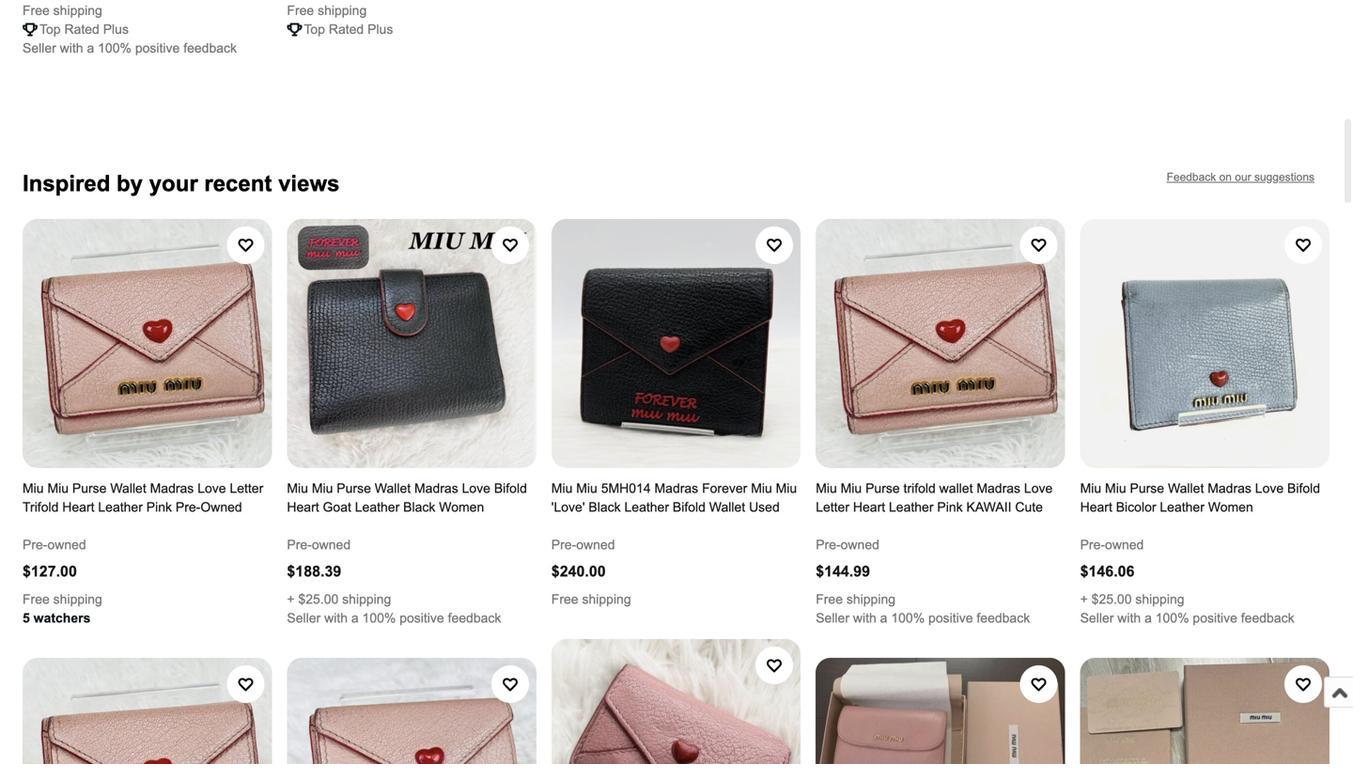 Task type: locate. For each thing, give the bounding box(es) containing it.
heart left the bicolor
[[1081, 500, 1113, 515]]

leather for $144.99
[[889, 500, 934, 515]]

Free shipping text field
[[287, 1, 367, 20], [23, 591, 102, 609]]

purse up the bicolor
[[1131, 482, 1165, 496]]

1 horizontal spatial pink
[[938, 500, 963, 515]]

shipping inside free shipping text field
[[318, 3, 367, 18]]

0 horizontal spatial $25.00
[[298, 592, 339, 607]]

bifold inside miu miu 5mh014 madras forever miu miu 'love' black leather bifold wallet used
[[673, 500, 706, 515]]

1 horizontal spatial bifold
[[673, 500, 706, 515]]

$144.99 text field
[[816, 563, 871, 580]]

leather right trifold
[[98, 500, 143, 515]]

leather inside miu miu purse trifold wallet madras love letter heart leather pink kawaii cute
[[889, 500, 934, 515]]

purse up the $127.00
[[72, 482, 107, 496]]

+ $25.00 shipping seller with a 100% positive feedback for $188.39
[[287, 592, 502, 626]]

2 top from the left
[[304, 22, 325, 36]]

1 horizontal spatial +
[[1081, 592, 1088, 607]]

pre-owned up the $144.99 in the bottom of the page
[[816, 538, 880, 553]]

top rated plus for top rated plus text box
[[39, 22, 129, 36]]

Pre-owned text field
[[23, 536, 86, 555], [816, 536, 880, 555], [1081, 536, 1144, 555]]

1 pre-owned text field from the left
[[287, 536, 351, 555]]

3 madras from the left
[[655, 482, 699, 496]]

4 madras from the left
[[977, 482, 1021, 496]]

pre-
[[176, 500, 201, 515], [23, 538, 47, 553], [287, 538, 312, 553], [552, 538, 577, 553], [816, 538, 841, 553], [1081, 538, 1106, 553]]

rated inside text box
[[64, 22, 99, 36]]

a
[[87, 41, 94, 55], [351, 611, 359, 626], [881, 611, 888, 626], [1145, 611, 1152, 626]]

pink inside miu miu purse wallet madras love letter trifold heart leather pink pre-owned
[[146, 500, 172, 515]]

plus for top rated plus text box
[[103, 22, 129, 36]]

0 horizontal spatial women
[[439, 500, 484, 515]]

purse inside miu miu purse trifold wallet madras love letter heart leather pink kawaii cute
[[866, 482, 900, 496]]

leather
[[98, 500, 143, 515], [355, 500, 400, 515], [625, 500, 669, 515], [889, 500, 934, 515], [1161, 500, 1205, 515]]

2 horizontal spatial pre-owned text field
[[1081, 536, 1144, 555]]

purse inside miu miu purse wallet madras love bifold heart bicolor leather women
[[1131, 482, 1165, 496]]

cute
[[1016, 500, 1044, 515]]

bifold for $146.06
[[1288, 482, 1321, 496]]

1 horizontal spatial rated
[[329, 22, 364, 36]]

feedback
[[1167, 170, 1217, 183]]

2 $25.00 from the left
[[1092, 592, 1132, 607]]

Seller with a 100% positive feedback text field
[[23, 39, 237, 58], [287, 609, 502, 628], [1081, 609, 1295, 628]]

1 vertical spatial letter
[[816, 500, 850, 515]]

rated
[[64, 22, 99, 36], [329, 22, 364, 36]]

2 love from the left
[[462, 482, 491, 496]]

1 horizontal spatial seller with a 100% positive feedback text field
[[287, 609, 502, 628]]

trifold
[[904, 482, 936, 496]]

+ $25.00 shipping text field
[[1081, 591, 1185, 609]]

2 leather from the left
[[355, 500, 400, 515]]

wallet inside miu miu purse wallet madras love bifold heart bicolor leather women
[[1169, 482, 1205, 496]]

1 horizontal spatial free shipping text field
[[552, 591, 631, 609]]

0 vertical spatial free shipping text field
[[287, 1, 367, 20]]

madras
[[150, 482, 194, 496], [415, 482, 459, 496], [655, 482, 699, 496], [977, 482, 1021, 496], [1208, 482, 1252, 496]]

1 purse from the left
[[72, 482, 107, 496]]

plus
[[103, 22, 129, 36], [368, 22, 393, 36]]

2 miu from the left
[[47, 482, 69, 496]]

top for top rated plus text field at top
[[304, 22, 325, 36]]

1 horizontal spatial top rated plus
[[304, 22, 393, 36]]

2 pre-owned text field from the left
[[816, 536, 880, 555]]

rated for top rated plus text box
[[64, 22, 99, 36]]

2 horizontal spatial free shipping text field
[[816, 591, 896, 609]]

free inside free shipping seller with a 100% positive feedback
[[816, 592, 843, 607]]

2 owned from the left
[[312, 538, 351, 553]]

$240.00
[[552, 563, 606, 580]]

3 pre-owned text field from the left
[[1081, 536, 1144, 555]]

1 top from the left
[[39, 22, 61, 36]]

madras for $127.00
[[150, 482, 194, 496]]

2 rated from the left
[[329, 22, 364, 36]]

$188.39 text field
[[287, 563, 341, 580]]

purse left trifold
[[866, 482, 900, 496]]

4 miu from the left
[[312, 482, 333, 496]]

0 horizontal spatial pre-owned text field
[[287, 536, 351, 555]]

purse inside 'miu miu purse wallet madras love bifold heart goat leather black women'
[[337, 482, 371, 496]]

pre-owned text field for $146.06
[[1081, 536, 1144, 555]]

free shipping text field down the $240.00
[[552, 591, 631, 609]]

miu miu purse wallet madras love letter trifold heart leather pink pre-owned
[[23, 482, 263, 515]]

madras inside miu miu purse wallet madras love bifold heart bicolor leather women
[[1208, 482, 1252, 496]]

pre-owned up $188.39 'text field'
[[287, 538, 351, 553]]

+ $25.00 shipping seller with a 100% positive feedback down $188.39 'text field'
[[287, 592, 502, 626]]

3 love from the left
[[1025, 482, 1053, 496]]

1 heart from the left
[[62, 500, 94, 515]]

with down top rated plus text box
[[60, 41, 83, 55]]

free shipping up top rated plus text field at top
[[287, 3, 367, 18]]

miu miu purse wallet madras love bifold heart bicolor leather women
[[1081, 482, 1321, 515]]

shipping
[[53, 3, 102, 18], [318, 3, 367, 18], [53, 592, 102, 607], [342, 592, 391, 607], [582, 592, 631, 607], [847, 592, 896, 607], [1136, 592, 1185, 607]]

pre- for $240.00
[[552, 538, 577, 553]]

owned up $188.39 'text field'
[[312, 538, 351, 553]]

1 plus from the left
[[103, 22, 129, 36]]

seller with a 100% positive feedback text field for $188.39
[[287, 609, 502, 628]]

bifold inside miu miu purse wallet madras love bifold heart bicolor leather women
[[1288, 482, 1321, 496]]

1 leather from the left
[[98, 500, 143, 515]]

4 pre-owned from the left
[[816, 538, 880, 553]]

1 + from the left
[[287, 592, 295, 607]]

wallet for $188.39
[[375, 482, 411, 496]]

bifold
[[494, 482, 527, 496], [1288, 482, 1321, 496], [673, 500, 706, 515]]

pre-owned text field up $188.39 'text field'
[[287, 536, 351, 555]]

0 horizontal spatial top rated plus
[[39, 22, 129, 36]]

black down 5mh014
[[589, 500, 621, 515]]

madras inside miu miu purse wallet madras love letter trifold heart leather pink pre-owned
[[150, 482, 194, 496]]

pre- for $188.39
[[287, 538, 312, 553]]

black
[[403, 500, 436, 515], [589, 500, 621, 515]]

1 owned from the left
[[47, 538, 86, 553]]

2 horizontal spatial seller with a 100% positive feedback text field
[[1081, 609, 1295, 628]]

0 horizontal spatial plus
[[103, 22, 129, 36]]

free shipping up top rated plus text box
[[23, 3, 102, 18]]

madras inside miu miu purse trifold wallet madras love letter heart leather pink kawaii cute
[[977, 482, 1021, 496]]

pre-owned text field up $146.06 text box
[[1081, 536, 1144, 555]]

group
[[23, 0, 1330, 58], [23, 219, 1330, 764]]

1 pink from the left
[[146, 500, 172, 515]]

purse for $127.00
[[72, 482, 107, 496]]

0 horizontal spatial free shipping text field
[[23, 591, 102, 609]]

$25.00
[[298, 592, 339, 607], [1092, 592, 1132, 607]]

0 horizontal spatial +
[[287, 592, 295, 607]]

$146.06
[[1081, 563, 1135, 580]]

1 pre-owned text field from the left
[[23, 536, 86, 555]]

miu miu 5mh014 madras forever miu miu 'love' black leather bifold wallet used
[[552, 482, 797, 515]]

letter up the $144.99 in the bottom of the page
[[816, 500, 850, 515]]

4 heart from the left
[[1081, 500, 1113, 515]]

miu
[[23, 482, 44, 496], [47, 482, 69, 496], [287, 482, 308, 496], [312, 482, 333, 496], [552, 482, 573, 496], [577, 482, 598, 496], [751, 482, 773, 496], [776, 482, 797, 496], [816, 482, 837, 496], [841, 482, 862, 496], [1081, 482, 1102, 496], [1106, 482, 1127, 496]]

love for $188.39
[[462, 482, 491, 496]]

free
[[23, 3, 50, 18], [287, 3, 314, 18], [23, 592, 50, 607], [552, 592, 579, 607], [816, 592, 843, 607]]

free up 5
[[23, 592, 50, 607]]

leather right the bicolor
[[1161, 500, 1205, 515]]

Seller with a 100% positive feedback text field
[[816, 609, 1031, 628]]

0 horizontal spatial black
[[403, 500, 436, 515]]

heart left goat
[[287, 500, 319, 515]]

madras inside 'miu miu purse wallet madras love bifold heart goat leather black women'
[[415, 482, 459, 496]]

wallet inside 'miu miu purse wallet madras love bifold heart goat leather black women'
[[375, 482, 411, 496]]

100%
[[98, 41, 132, 55], [362, 611, 396, 626], [892, 611, 925, 626], [1156, 611, 1190, 626]]

heart inside miu miu purse wallet madras love letter trifold heart leather pink pre-owned
[[62, 500, 94, 515]]

pre-owned up $240.00 'text field'
[[552, 538, 615, 553]]

1 madras from the left
[[150, 482, 194, 496]]

heart
[[62, 500, 94, 515], [287, 500, 319, 515], [854, 500, 886, 515], [1081, 500, 1113, 515]]

feedback on our suggestions
[[1167, 170, 1315, 183]]

2 purse from the left
[[337, 482, 371, 496]]

purse inside miu miu purse wallet madras love letter trifold heart leather pink pre-owned
[[72, 482, 107, 496]]

2 group from the top
[[23, 219, 1330, 764]]

with
[[60, 41, 83, 55], [324, 611, 348, 626], [854, 611, 877, 626], [1118, 611, 1142, 626]]

1 horizontal spatial pre-owned text field
[[552, 536, 615, 555]]

letter up owned
[[230, 482, 263, 496]]

2 black from the left
[[589, 500, 621, 515]]

0 horizontal spatial + $25.00 shipping seller with a 100% positive feedback
[[287, 592, 502, 626]]

on
[[1220, 170, 1232, 183]]

owned up $240.00 'text field'
[[577, 538, 615, 553]]

views
[[278, 171, 340, 196]]

pre-owned for $144.99
[[816, 538, 880, 553]]

1 $25.00 from the left
[[298, 592, 339, 607]]

seller down + $25.00 shipping text box at left bottom
[[287, 611, 321, 626]]

love inside miu miu purse wallet madras love bifold heart bicolor leather women
[[1256, 482, 1284, 496]]

3 leather from the left
[[625, 500, 669, 515]]

owned for $144.99
[[841, 538, 880, 553]]

+ for $146.06
[[1081, 592, 1088, 607]]

owned up '$144.99' text box
[[841, 538, 880, 553]]

owned up the $127.00
[[47, 538, 86, 553]]

owned
[[47, 538, 86, 553], [312, 538, 351, 553], [577, 538, 615, 553], [841, 538, 880, 553], [1106, 538, 1144, 553]]

1 horizontal spatial free shipping text field
[[287, 1, 367, 20]]

1 horizontal spatial free shipping
[[287, 3, 367, 18]]

inspired by your recent views
[[23, 171, 340, 196]]

top inside text field
[[304, 22, 325, 36]]

2 pre-owned text field from the left
[[552, 536, 615, 555]]

positive
[[135, 41, 180, 55], [400, 611, 444, 626], [929, 611, 974, 626], [1193, 611, 1238, 626]]

women
[[439, 500, 484, 515], [1209, 500, 1254, 515]]

our
[[1236, 170, 1252, 183]]

leather for $188.39
[[355, 500, 400, 515]]

0 horizontal spatial letter
[[230, 482, 263, 496]]

pre-owned text field up the $127.00 text box
[[23, 536, 86, 555]]

1 horizontal spatial women
[[1209, 500, 1254, 515]]

0 vertical spatial group
[[23, 0, 1330, 58]]

forever
[[702, 482, 748, 496]]

pre- inside miu miu purse wallet madras love letter trifold heart leather pink pre-owned
[[176, 500, 201, 515]]

2 women from the left
[[1209, 500, 1254, 515]]

1 black from the left
[[403, 500, 436, 515]]

+ $25.00 shipping text field
[[287, 591, 391, 609]]

letter inside miu miu purse trifold wallet madras love letter heart leather pink kawaii cute
[[816, 500, 850, 515]]

4 purse from the left
[[1131, 482, 1165, 496]]

0 horizontal spatial rated
[[64, 22, 99, 36]]

owned up $146.06
[[1106, 538, 1144, 553]]

+ down $146.06 text box
[[1081, 592, 1088, 607]]

0 vertical spatial letter
[[230, 482, 263, 496]]

2 pink from the left
[[938, 500, 963, 515]]

3 purse from the left
[[866, 482, 900, 496]]

seller down the $144.99 in the bottom of the page
[[816, 611, 850, 626]]

11 miu from the left
[[1081, 482, 1102, 496]]

feedback
[[184, 41, 237, 55], [448, 611, 502, 626], [977, 611, 1031, 626], [1242, 611, 1295, 626]]

owned for $146.06
[[1106, 538, 1144, 553]]

wallet
[[940, 482, 974, 496]]

0 horizontal spatial top
[[39, 22, 61, 36]]

pre-owned text field for $144.99
[[816, 536, 880, 555]]

pre-owned up $146.06 text box
[[1081, 538, 1144, 553]]

$25.00 down $188.39
[[298, 592, 339, 607]]

+ down $188.39
[[287, 592, 295, 607]]

seller with a 100% positive feedback text field for $146.06
[[1081, 609, 1295, 628]]

1 women from the left
[[439, 500, 484, 515]]

$144.99
[[816, 563, 871, 580]]

pink down the wallet
[[938, 500, 963, 515]]

madras inside miu miu 5mh014 madras forever miu miu 'love' black leather bifold wallet used
[[655, 482, 699, 496]]

leather inside 'miu miu purse wallet madras love bifold heart goat leather black women'
[[355, 500, 400, 515]]

leather down 5mh014
[[625, 500, 669, 515]]

leather down trifold
[[889, 500, 934, 515]]

1 rated from the left
[[64, 22, 99, 36]]

1 horizontal spatial pre-owned text field
[[816, 536, 880, 555]]

4 owned from the left
[[841, 538, 880, 553]]

free shipping 5 watchers
[[23, 592, 102, 626]]

+
[[287, 592, 295, 607], [1081, 592, 1088, 607]]

4 love from the left
[[1256, 482, 1284, 496]]

black right goat
[[403, 500, 436, 515]]

3 pre-owned from the left
[[552, 538, 615, 553]]

love inside 'miu miu purse wallet madras love bifold heart goat leather black women'
[[462, 482, 491, 496]]

letter
[[230, 482, 263, 496], [816, 500, 850, 515]]

rated inside text field
[[329, 22, 364, 36]]

free down '$144.99' text box
[[816, 592, 843, 607]]

heart inside miu miu purse wallet madras love bifold heart bicolor leather women
[[1081, 500, 1113, 515]]

your
[[149, 171, 198, 196]]

free shipping text field up seller with a 100% positive feedback
[[23, 1, 102, 20]]

free shipping text field down the $144.99 in the bottom of the page
[[816, 591, 896, 609]]

1 pre-owned from the left
[[23, 538, 86, 553]]

pre-owned for $240.00
[[552, 538, 615, 553]]

5 leather from the left
[[1161, 500, 1205, 515]]

heart inside 'miu miu purse wallet madras love bifold heart goat leather black women'
[[287, 500, 319, 515]]

top
[[39, 22, 61, 36], [304, 22, 325, 36]]

1 group from the top
[[23, 0, 1330, 58]]

free shipping
[[23, 3, 102, 18], [287, 3, 367, 18], [552, 592, 631, 607]]

2 + $25.00 shipping seller with a 100% positive feedback from the left
[[1081, 592, 1295, 626]]

free down $240.00 'text field'
[[552, 592, 579, 607]]

pink left owned
[[146, 500, 172, 515]]

pre-owned text field up $240.00 'text field'
[[552, 536, 615, 555]]

wallet
[[110, 482, 146, 496], [375, 482, 411, 496], [1169, 482, 1205, 496], [710, 500, 746, 515]]

free inside free shipping 5 watchers
[[23, 592, 50, 607]]

2 horizontal spatial bifold
[[1288, 482, 1321, 496]]

2 plus from the left
[[368, 22, 393, 36]]

1 horizontal spatial top
[[304, 22, 325, 36]]

pre-owned text field up the $144.99 in the bottom of the page
[[816, 536, 880, 555]]

heart right trifold
[[62, 500, 94, 515]]

leather inside miu miu purse wallet madras love bifold heart bicolor leather women
[[1161, 500, 1205, 515]]

free shipping down the $240.00
[[552, 592, 631, 607]]

pre-owned text field for $127.00
[[23, 536, 86, 555]]

madras for $188.39
[[415, 482, 459, 496]]

love inside miu miu purse wallet madras love letter trifold heart leather pink pre-owned
[[198, 482, 226, 496]]

by
[[117, 171, 143, 196]]

owned for $188.39
[[312, 538, 351, 553]]

1 top rated plus from the left
[[39, 22, 129, 36]]

'love'
[[552, 500, 585, 515]]

7 miu from the left
[[751, 482, 773, 496]]

free shipping for top rated plus text box
[[23, 3, 102, 18]]

leather right goat
[[355, 500, 400, 515]]

free up top rated plus text box
[[23, 3, 50, 18]]

4 leather from the left
[[889, 500, 934, 515]]

top rated plus
[[39, 22, 129, 36], [304, 22, 393, 36]]

wallet inside miu miu purse wallet madras love letter trifold heart leather pink pre-owned
[[110, 482, 146, 496]]

black inside 'miu miu purse wallet madras love bifold heart goat leather black women'
[[403, 500, 436, 515]]

purse
[[72, 482, 107, 496], [337, 482, 371, 496], [866, 482, 900, 496], [1131, 482, 1165, 496]]

1 horizontal spatial black
[[589, 500, 621, 515]]

top rated plus for top rated plus text field at top
[[304, 22, 393, 36]]

feedback inside text box
[[184, 41, 237, 55]]

0 horizontal spatial free shipping
[[23, 3, 102, 18]]

top inside text box
[[39, 22, 61, 36]]

group containing $127.00
[[23, 219, 1330, 764]]

5 owned from the left
[[1106, 538, 1144, 553]]

black inside miu miu 5mh014 madras forever miu miu 'love' black leather bifold wallet used
[[589, 500, 621, 515]]

leather inside miu miu 5mh014 madras forever miu miu 'love' black leather bifold wallet used
[[625, 500, 669, 515]]

plus for top rated plus text field at top
[[368, 22, 393, 36]]

2 + from the left
[[1081, 592, 1088, 607]]

leather for $146.06
[[1161, 500, 1205, 515]]

1 + $25.00 shipping seller with a 100% positive feedback from the left
[[287, 592, 502, 626]]

purse up goat
[[337, 482, 371, 496]]

pink for $127.00
[[146, 500, 172, 515]]

2 madras from the left
[[415, 482, 459, 496]]

plus inside top rated plus text box
[[103, 22, 129, 36]]

3 heart from the left
[[854, 500, 886, 515]]

$127.00
[[23, 563, 77, 580]]

2 pre-owned from the left
[[287, 538, 351, 553]]

a inside free shipping seller with a 100% positive feedback
[[881, 611, 888, 626]]

1 horizontal spatial $25.00
[[1092, 592, 1132, 607]]

1 horizontal spatial letter
[[816, 500, 850, 515]]

8 miu from the left
[[776, 482, 797, 496]]

love
[[198, 482, 226, 496], [462, 482, 491, 496], [1025, 482, 1053, 496], [1256, 482, 1284, 496]]

heart up the $144.99 in the bottom of the page
[[854, 500, 886, 515]]

owned for $240.00
[[577, 538, 615, 553]]

1 vertical spatial group
[[23, 219, 1330, 764]]

$25.00 down $146.06
[[1092, 592, 1132, 607]]

owned
[[201, 500, 242, 515]]

with down + $25.00 shipping text box at left bottom
[[324, 611, 348, 626]]

0 horizontal spatial bifold
[[494, 482, 527, 496]]

pre-owned
[[23, 538, 86, 553], [287, 538, 351, 553], [552, 538, 615, 553], [816, 538, 880, 553], [1081, 538, 1144, 553]]

leather inside miu miu purse wallet madras love letter trifold heart leather pink pre-owned
[[98, 500, 143, 515]]

5
[[23, 611, 30, 626]]

love for $127.00
[[198, 482, 226, 496]]

0 horizontal spatial pre-owned text field
[[23, 536, 86, 555]]

3 owned from the left
[[577, 538, 615, 553]]

pre-owned up the $127.00 text box
[[23, 538, 86, 553]]

seller
[[23, 41, 56, 55], [287, 611, 321, 626], [816, 611, 850, 626], [1081, 611, 1114, 626]]

1 love from the left
[[198, 482, 226, 496]]

1 horizontal spatial plus
[[368, 22, 393, 36]]

with down the $144.99 in the bottom of the page
[[854, 611, 877, 626]]

5 madras from the left
[[1208, 482, 1252, 496]]

5 miu from the left
[[552, 482, 573, 496]]

$188.39
[[287, 563, 341, 580]]

seller down top rated plus text box
[[23, 41, 56, 55]]

2 top rated plus from the left
[[304, 22, 393, 36]]

plus inside top rated plus text field
[[368, 22, 393, 36]]

Pre-owned text field
[[287, 536, 351, 555], [552, 536, 615, 555]]

2 heart from the left
[[287, 500, 319, 515]]

+ $25.00 shipping seller with a 100% positive feedback down $146.06
[[1081, 592, 1295, 626]]

pink inside miu miu purse trifold wallet madras love letter heart leather pink kawaii cute
[[938, 500, 963, 515]]

5 pre-owned from the left
[[1081, 538, 1144, 553]]

+ $25.00 shipping seller with a 100% positive feedback
[[287, 592, 502, 626], [1081, 592, 1295, 626]]

with down + $25.00 shipping text field
[[1118, 611, 1142, 626]]

pink
[[146, 500, 172, 515], [938, 500, 963, 515]]

Free shipping text field
[[23, 1, 102, 20], [552, 591, 631, 609], [816, 591, 896, 609]]

1 horizontal spatial + $25.00 shipping seller with a 100% positive feedback
[[1081, 592, 1295, 626]]

bifold inside 'miu miu purse wallet madras love bifold heart goat leather black women'
[[494, 482, 527, 496]]

0 horizontal spatial pink
[[146, 500, 172, 515]]



Task type: describe. For each thing, give the bounding box(es) containing it.
purse for $188.39
[[337, 482, 371, 496]]

pre- for $127.00
[[23, 538, 47, 553]]

suggestions
[[1255, 170, 1315, 183]]

pre- for $146.06
[[1081, 538, 1106, 553]]

pink for $144.99
[[938, 500, 963, 515]]

2 horizontal spatial free shipping
[[552, 592, 631, 607]]

feedback on our suggestions link
[[1167, 170, 1315, 184]]

purse for $146.06
[[1131, 482, 1165, 496]]

love inside miu miu purse trifold wallet madras love letter heart leather pink kawaii cute
[[1025, 482, 1053, 496]]

miu miu purse wallet madras love bifold heart goat leather black women
[[287, 482, 527, 515]]

recent
[[204, 171, 272, 196]]

Top Rated Plus text field
[[304, 20, 393, 39]]

0 horizontal spatial seller with a 100% positive feedback text field
[[23, 39, 237, 58]]

$127.00 text field
[[23, 563, 77, 580]]

shipping inside free shipping seller with a 100% positive feedback
[[847, 592, 896, 607]]

$25.00 for $146.06
[[1092, 592, 1132, 607]]

free shipping seller with a 100% positive feedback
[[816, 592, 1031, 626]]

$25.00 for $188.39
[[298, 592, 339, 607]]

1 vertical spatial free shipping text field
[[23, 591, 102, 609]]

inspired
[[23, 171, 110, 196]]

with inside free shipping seller with a 100% positive feedback
[[854, 611, 877, 626]]

pre-owned for $188.39
[[287, 538, 351, 553]]

seller inside text box
[[23, 41, 56, 55]]

free up top rated plus text field at top
[[287, 3, 314, 18]]

women inside miu miu purse wallet madras love bifold heart bicolor leather women
[[1209, 500, 1254, 515]]

seller with a 100% positive feedback
[[23, 41, 237, 55]]

pre-owned for $127.00
[[23, 538, 86, 553]]

heart inside miu miu purse trifold wallet madras love letter heart leather pink kawaii cute
[[854, 500, 886, 515]]

pre-owned text field for $240.00
[[552, 536, 615, 555]]

shipping inside free shipping 5 watchers
[[53, 592, 102, 607]]

free shipping text field for $240.00
[[552, 591, 631, 609]]

5 watchers text field
[[23, 609, 91, 628]]

100% inside free shipping seller with a 100% positive feedback
[[892, 611, 925, 626]]

watchers
[[34, 611, 91, 626]]

seller inside free shipping seller with a 100% positive feedback
[[816, 611, 850, 626]]

trifold
[[23, 500, 59, 515]]

wallet inside miu miu 5mh014 madras forever miu miu 'love' black leather bifold wallet used
[[710, 500, 746, 515]]

used
[[749, 500, 780, 515]]

+ $25.00 shipping seller with a 100% positive feedback for $146.06
[[1081, 592, 1295, 626]]

1 miu from the left
[[23, 482, 44, 496]]

pre-owned for $146.06
[[1081, 538, 1144, 553]]

rated for top rated plus text field at top
[[329, 22, 364, 36]]

positive inside text box
[[135, 41, 180, 55]]

3 miu from the left
[[287, 482, 308, 496]]

goat
[[323, 500, 352, 515]]

miu miu purse trifold wallet madras love letter heart leather pink kawaii cute
[[816, 482, 1053, 515]]

free shipping text field for $144.99
[[816, 591, 896, 609]]

letter inside miu miu purse wallet madras love letter trifold heart leather pink pre-owned
[[230, 482, 263, 496]]

seller down + $25.00 shipping text field
[[1081, 611, 1114, 626]]

women inside 'miu miu purse wallet madras love bifold heart goat leather black women'
[[439, 500, 484, 515]]

pre- for $144.99
[[816, 538, 841, 553]]

group containing free shipping
[[23, 0, 1330, 58]]

wallet for $146.06
[[1169, 482, 1205, 496]]

0 horizontal spatial free shipping text field
[[23, 1, 102, 20]]

100% inside text box
[[98, 41, 132, 55]]

+ for $188.39
[[287, 592, 295, 607]]

madras for $146.06
[[1208, 482, 1252, 496]]

$240.00 text field
[[552, 563, 606, 580]]

6 miu from the left
[[577, 482, 598, 496]]

purse for $144.99
[[866, 482, 900, 496]]

wallet for $127.00
[[110, 482, 146, 496]]

free shipping for top rated plus text field at top
[[287, 3, 367, 18]]

12 miu from the left
[[1106, 482, 1127, 496]]

$146.06 text field
[[1081, 563, 1135, 580]]

leather for $240.00
[[625, 500, 669, 515]]

feedback inside free shipping seller with a 100% positive feedback
[[977, 611, 1031, 626]]

9 miu from the left
[[816, 482, 837, 496]]

owned for $127.00
[[47, 538, 86, 553]]

10 miu from the left
[[841, 482, 862, 496]]

kawaii
[[967, 500, 1012, 515]]

5mh014
[[601, 482, 651, 496]]

Top Rated Plus text field
[[39, 20, 129, 39]]

pre-owned text field for $188.39
[[287, 536, 351, 555]]

positive inside free shipping seller with a 100% positive feedback
[[929, 611, 974, 626]]

top for top rated plus text box
[[39, 22, 61, 36]]

leather for $127.00
[[98, 500, 143, 515]]

bifold for $188.39
[[494, 482, 527, 496]]

love for $146.06
[[1256, 482, 1284, 496]]

bicolor
[[1117, 500, 1157, 515]]



Task type: vqa. For each thing, say whether or not it's contained in the screenshot.


